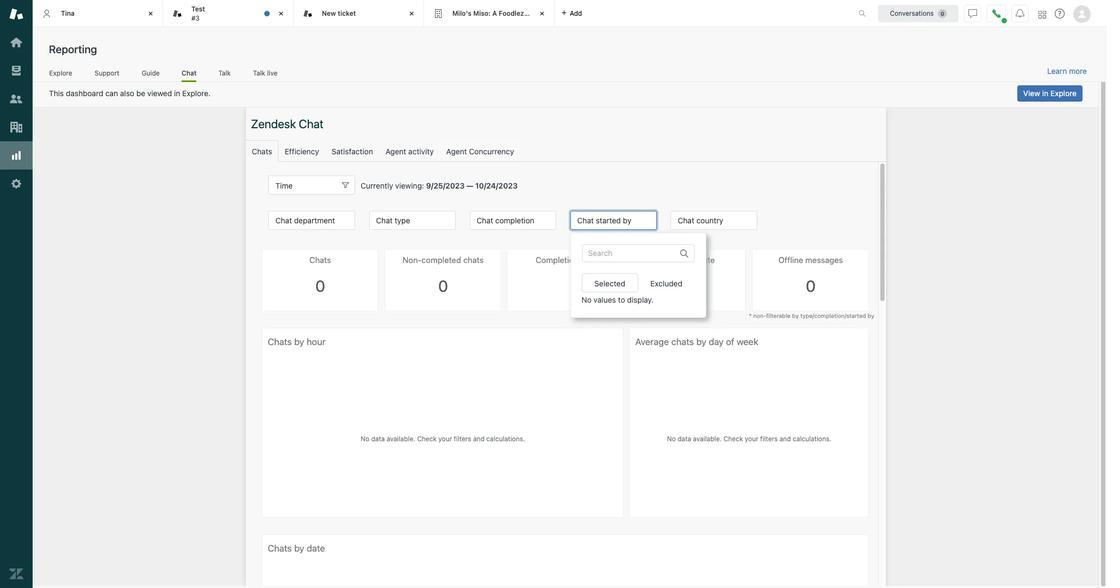 Task type: describe. For each thing, give the bounding box(es) containing it.
guide link
[[141, 69, 160, 80]]

organizations image
[[9, 120, 23, 134]]

a
[[493, 9, 497, 17]]

0 horizontal spatial explore
[[49, 69, 72, 77]]

this dashboard can also be viewed in explore.
[[49, 89, 211, 98]]

new ticket tab
[[294, 0, 424, 27]]

admin image
[[9, 177, 23, 191]]

close image inside tab
[[276, 8, 287, 19]]

get help image
[[1055, 9, 1065, 18]]

tina
[[61, 9, 75, 17]]

add
[[570, 9, 582, 17]]

notifications image
[[1016, 9, 1025, 18]]

view
[[1024, 89, 1041, 98]]

be
[[136, 89, 145, 98]]

button displays agent's chat status as invisible. image
[[969, 9, 977, 18]]

add button
[[555, 0, 589, 27]]

zendesk support image
[[9, 7, 23, 21]]

this
[[49, 89, 64, 98]]

close image for new ticket
[[406, 8, 417, 19]]

#3
[[191, 14, 200, 22]]

learn
[[1048, 66, 1067, 76]]

talk link
[[218, 69, 231, 80]]

viewed
[[147, 89, 172, 98]]

can
[[105, 89, 118, 98]]

view in explore button
[[1018, 85, 1083, 102]]

dashboard
[[66, 89, 103, 98]]

milo's miso: a foodlez subsidiary tab
[[424, 0, 560, 27]]

tabs tab list
[[33, 0, 847, 27]]

in inside button
[[1043, 89, 1049, 98]]

test #3
[[191, 5, 205, 22]]

close image
[[537, 8, 548, 19]]

view in explore
[[1024, 89, 1077, 98]]

ticket
[[338, 9, 356, 17]]

views image
[[9, 64, 23, 78]]

talk live
[[253, 69, 278, 77]]



Task type: vqa. For each thing, say whether or not it's contained in the screenshot.
Test
yes



Task type: locate. For each thing, give the bounding box(es) containing it.
1 close image from the left
[[145, 8, 156, 19]]

talk
[[218, 69, 231, 77], [253, 69, 265, 77]]

live
[[267, 69, 278, 77]]

new
[[322, 9, 336, 17]]

also
[[120, 89, 134, 98]]

talk right chat
[[218, 69, 231, 77]]

1 horizontal spatial talk
[[253, 69, 265, 77]]

explore up this
[[49, 69, 72, 77]]

support
[[95, 69, 119, 77]]

chat
[[182, 69, 197, 77]]

reporting
[[49, 43, 97, 55]]

0 horizontal spatial talk
[[218, 69, 231, 77]]

close image left milo's in the left of the page
[[406, 8, 417, 19]]

explore inside view in explore button
[[1051, 89, 1077, 98]]

2 horizontal spatial close image
[[406, 8, 417, 19]]

1 horizontal spatial explore
[[1051, 89, 1077, 98]]

tab
[[163, 0, 294, 27]]

talk for talk live
[[253, 69, 265, 77]]

main element
[[0, 0, 33, 589]]

more
[[1069, 66, 1087, 76]]

close image inside new ticket tab
[[406, 8, 417, 19]]

milo's miso: a foodlez subsidiary
[[453, 9, 560, 17]]

get started image
[[9, 35, 23, 49]]

in
[[174, 89, 180, 98], [1043, 89, 1049, 98]]

close image for tina
[[145, 8, 156, 19]]

tina tab
[[33, 0, 163, 27]]

talk left the live
[[253, 69, 265, 77]]

close image inside tina tab
[[145, 8, 156, 19]]

talk live link
[[253, 69, 278, 80]]

zendesk products image
[[1039, 11, 1046, 18]]

explore.
[[182, 89, 211, 98]]

3 close image from the left
[[406, 8, 417, 19]]

close image left new
[[276, 8, 287, 19]]

explore
[[49, 69, 72, 77], [1051, 89, 1077, 98]]

1 vertical spatial explore
[[1051, 89, 1077, 98]]

talk inside talk link
[[218, 69, 231, 77]]

1 talk from the left
[[218, 69, 231, 77]]

learn more link
[[1048, 66, 1087, 76]]

chat link
[[182, 69, 197, 82]]

explore down learn more link
[[1051, 89, 1077, 98]]

miso:
[[473, 9, 491, 17]]

1 horizontal spatial in
[[1043, 89, 1049, 98]]

close image
[[145, 8, 156, 19], [276, 8, 287, 19], [406, 8, 417, 19]]

conversations
[[890, 9, 934, 17]]

new ticket
[[322, 9, 356, 17]]

2 talk from the left
[[253, 69, 265, 77]]

in right view on the right of page
[[1043, 89, 1049, 98]]

explore link
[[49, 69, 73, 80]]

conversations button
[[878, 5, 959, 22]]

2 in from the left
[[1043, 89, 1049, 98]]

1 in from the left
[[174, 89, 180, 98]]

customers image
[[9, 92, 23, 106]]

tab containing test
[[163, 0, 294, 27]]

2 close image from the left
[[276, 8, 287, 19]]

talk for talk
[[218, 69, 231, 77]]

guide
[[142, 69, 160, 77]]

in right viewed
[[174, 89, 180, 98]]

0 vertical spatial explore
[[49, 69, 72, 77]]

support link
[[94, 69, 120, 80]]

learn more
[[1048, 66, 1087, 76]]

milo's
[[453, 9, 472, 17]]

subsidiary
[[526, 9, 560, 17]]

foodlez
[[499, 9, 524, 17]]

0 horizontal spatial in
[[174, 89, 180, 98]]

close image left the #3
[[145, 8, 156, 19]]

0 horizontal spatial close image
[[145, 8, 156, 19]]

test
[[191, 5, 205, 13]]

reporting image
[[9, 148, 23, 163]]

1 horizontal spatial close image
[[276, 8, 287, 19]]

talk inside talk live link
[[253, 69, 265, 77]]

zendesk image
[[9, 567, 23, 581]]



